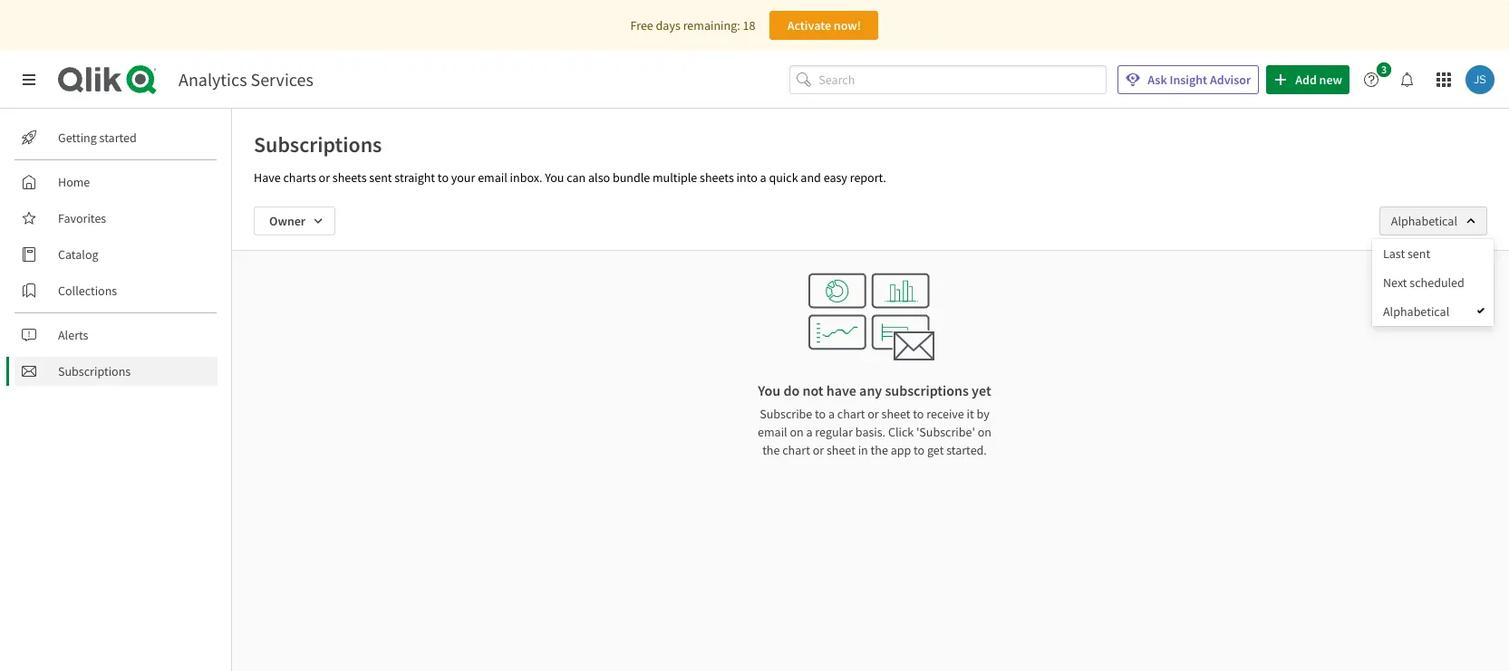 Task type: describe. For each thing, give the bounding box(es) containing it.
to up the regular
[[815, 406, 826, 422]]

yet
[[972, 382, 992, 400]]

report.
[[850, 170, 887, 186]]

your
[[451, 170, 475, 186]]

to left the get
[[914, 442, 925, 459]]

analytics services
[[179, 68, 314, 91]]

1 horizontal spatial sheet
[[882, 406, 911, 422]]

it
[[967, 406, 974, 422]]

inbox.
[[510, 170, 542, 186]]

app
[[891, 442, 911, 459]]

analytics services element
[[179, 68, 314, 91]]

ask
[[1148, 72, 1167, 88]]

1 on from the left
[[790, 424, 804, 441]]

1 vertical spatial or
[[868, 406, 879, 422]]

'subscribe'
[[917, 424, 975, 441]]

advisor
[[1210, 72, 1251, 88]]

1 sheets from the left
[[333, 170, 367, 186]]

and
[[801, 170, 821, 186]]

alphabetical for 'alphabetical' "option"
[[1383, 304, 1450, 320]]

home
[[58, 174, 90, 190]]

do
[[784, 382, 800, 400]]

getting started link
[[15, 123, 218, 152]]

Search text field
[[819, 65, 1107, 95]]

not
[[803, 382, 824, 400]]

last
[[1383, 246, 1405, 262]]

2 the from the left
[[871, 442, 888, 459]]

multiple
[[653, 170, 697, 186]]

close sidebar menu image
[[22, 73, 36, 87]]

activate now! link
[[770, 11, 879, 40]]

2 sheets from the left
[[700, 170, 734, 186]]

services
[[251, 68, 314, 91]]

in
[[858, 442, 868, 459]]

quick
[[769, 170, 798, 186]]

activate now!
[[787, 17, 861, 34]]

by
[[977, 406, 990, 422]]

alphabetical for 'alphabetical' field
[[1391, 213, 1458, 229]]

favorites link
[[15, 204, 218, 233]]

have charts or sheets sent straight to your email inbox. you can also bundle multiple sheets into a quick and easy report.
[[254, 170, 887, 186]]

next scheduled
[[1383, 275, 1465, 291]]

analytics
[[179, 68, 247, 91]]

subscribe
[[760, 406, 813, 422]]

email inside you do not have any subscriptions yet subscribe to a chart or sheet to receive it by email on a regular basis. click 'subscribe' on the chart or sheet in the app to get started.
[[758, 424, 788, 441]]

subscriptions inside navigation pane element
[[58, 364, 131, 380]]

started
[[99, 130, 137, 146]]

free
[[631, 17, 653, 34]]

next
[[1383, 275, 1408, 291]]

can
[[567, 170, 586, 186]]

into
[[737, 170, 758, 186]]

1 vertical spatial sheet
[[827, 442, 856, 459]]

0 vertical spatial chart
[[838, 406, 865, 422]]

catalog
[[58, 247, 98, 263]]

home link
[[15, 168, 218, 197]]

collections
[[58, 283, 117, 299]]

favorites
[[58, 210, 106, 227]]

getting started
[[58, 130, 137, 146]]

have
[[827, 382, 857, 400]]



Task type: locate. For each thing, give the bounding box(es) containing it.
alphabetical up last sent option at the top right of page
[[1391, 213, 1458, 229]]

alphabetical
[[1391, 213, 1458, 229], [1383, 304, 1450, 320]]

0 vertical spatial email
[[478, 170, 507, 186]]

subscriptions
[[885, 382, 969, 400]]

1 vertical spatial email
[[758, 424, 788, 441]]

subscriptions
[[254, 131, 382, 159], [58, 364, 131, 380]]

sent inside last sent option
[[1408, 246, 1431, 262]]

0 vertical spatial you
[[545, 170, 564, 186]]

alerts link
[[15, 321, 218, 350]]

sent left straight
[[369, 170, 392, 186]]

0 vertical spatial a
[[760, 170, 767, 186]]

email right your on the top of the page
[[478, 170, 507, 186]]

on down by
[[978, 424, 992, 441]]

0 vertical spatial subscriptions
[[254, 131, 382, 159]]

you left do
[[758, 382, 781, 400]]

email down subscribe
[[758, 424, 788, 441]]

list box inside "filters" "region"
[[1373, 239, 1494, 326]]

1 horizontal spatial the
[[871, 442, 888, 459]]

chart down subscribe
[[783, 442, 810, 459]]

0 horizontal spatial subscriptions
[[58, 364, 131, 380]]

0 horizontal spatial the
[[763, 442, 780, 459]]

scheduled
[[1410, 275, 1465, 291]]

1 the from the left
[[763, 442, 780, 459]]

list box
[[1373, 239, 1494, 326]]

2 vertical spatial a
[[806, 424, 813, 441]]

have
[[254, 170, 281, 186]]

click
[[888, 424, 914, 441]]

1 vertical spatial a
[[829, 406, 835, 422]]

a right into
[[760, 170, 767, 186]]

1 vertical spatial alphabetical
[[1383, 304, 1450, 320]]

0 horizontal spatial you
[[545, 170, 564, 186]]

ask insight advisor
[[1148, 72, 1251, 88]]

a up the regular
[[829, 406, 835, 422]]

subscriptions up charts
[[254, 131, 382, 159]]

easy
[[824, 170, 848, 186]]

alerts
[[58, 327, 88, 344]]

on
[[790, 424, 804, 441], [978, 424, 992, 441]]

2 on from the left
[[978, 424, 992, 441]]

0 horizontal spatial sheets
[[333, 170, 367, 186]]

1 horizontal spatial or
[[813, 442, 824, 459]]

list box containing last sent
[[1373, 239, 1494, 326]]

getting
[[58, 130, 97, 146]]

1 horizontal spatial you
[[758, 382, 781, 400]]

you
[[545, 170, 564, 186], [758, 382, 781, 400]]

0 horizontal spatial chart
[[783, 442, 810, 459]]

1 horizontal spatial chart
[[838, 406, 865, 422]]

a left the regular
[[806, 424, 813, 441]]

chart
[[838, 406, 865, 422], [783, 442, 810, 459]]

subscriptions down alerts
[[58, 364, 131, 380]]

you inside you do not have any subscriptions yet subscribe to a chart or sheet to receive it by email on a regular basis. click 'subscribe' on the chart or sheet in the app to get started.
[[758, 382, 781, 400]]

sheet up the click
[[882, 406, 911, 422]]

1 vertical spatial chart
[[783, 442, 810, 459]]

to down subscriptions
[[913, 406, 924, 422]]

navigation pane element
[[0, 116, 231, 393]]

the right the in
[[871, 442, 888, 459]]

activate
[[787, 17, 831, 34]]

or right charts
[[319, 170, 330, 186]]

or down the regular
[[813, 442, 824, 459]]

0 horizontal spatial sent
[[369, 170, 392, 186]]

bundle
[[613, 170, 650, 186]]

0 horizontal spatial email
[[478, 170, 507, 186]]

the
[[763, 442, 780, 459], [871, 442, 888, 459]]

you left can
[[545, 170, 564, 186]]

sheets
[[333, 170, 367, 186], [700, 170, 734, 186]]

0 horizontal spatial sheet
[[827, 442, 856, 459]]

next scheduled option
[[1373, 268, 1494, 297]]

also
[[588, 170, 610, 186]]

0 horizontal spatial or
[[319, 170, 330, 186]]

1 vertical spatial subscriptions
[[58, 364, 131, 380]]

1 horizontal spatial email
[[758, 424, 788, 441]]

1 horizontal spatial sent
[[1408, 246, 1431, 262]]

alphabetical inside 'alphabetical' field
[[1391, 213, 1458, 229]]

email
[[478, 170, 507, 186], [758, 424, 788, 441]]

catalog link
[[15, 240, 218, 269]]

0 vertical spatial sent
[[369, 170, 392, 186]]

the down subscribe
[[763, 442, 780, 459]]

started.
[[947, 442, 987, 459]]

charts
[[283, 170, 316, 186]]

sheet
[[882, 406, 911, 422], [827, 442, 856, 459]]

collections link
[[15, 277, 218, 306]]

searchbar element
[[790, 65, 1107, 95]]

1 horizontal spatial subscriptions
[[254, 131, 382, 159]]

regular
[[815, 424, 853, 441]]

get
[[927, 442, 944, 459]]

0 vertical spatial or
[[319, 170, 330, 186]]

Alphabetical field
[[1380, 207, 1488, 236]]

sheets left into
[[700, 170, 734, 186]]

a
[[760, 170, 767, 186], [829, 406, 835, 422], [806, 424, 813, 441]]

0 horizontal spatial on
[[790, 424, 804, 441]]

sheet down the regular
[[827, 442, 856, 459]]

or
[[319, 170, 330, 186], [868, 406, 879, 422], [813, 442, 824, 459]]

filters region
[[0, 0, 1509, 672]]

now!
[[834, 17, 861, 34]]

alphabetical down the next scheduled
[[1383, 304, 1450, 320]]

1 horizontal spatial on
[[978, 424, 992, 441]]

sent
[[369, 170, 392, 186], [1408, 246, 1431, 262]]

days
[[656, 17, 681, 34]]

2 horizontal spatial or
[[868, 406, 879, 422]]

0 horizontal spatial a
[[760, 170, 767, 186]]

on down subscribe
[[790, 424, 804, 441]]

18
[[743, 17, 756, 34]]

ask insight advisor button
[[1118, 65, 1259, 94]]

you do not have any subscriptions yet subscribe to a chart or sheet to receive it by email on a regular basis. click 'subscribe' on the chart or sheet in the app to get started.
[[758, 382, 992, 459]]

sheets right charts
[[333, 170, 367, 186]]

0 vertical spatial alphabetical
[[1391, 213, 1458, 229]]

receive
[[927, 406, 964, 422]]

to left your on the top of the page
[[438, 170, 449, 186]]

free days remaining: 18
[[631, 17, 756, 34]]

1 vertical spatial sent
[[1408, 246, 1431, 262]]

basis.
[[856, 424, 886, 441]]

to
[[438, 170, 449, 186], [815, 406, 826, 422], [913, 406, 924, 422], [914, 442, 925, 459]]

last sent
[[1383, 246, 1431, 262]]

remaining:
[[683, 17, 740, 34]]

1 vertical spatial you
[[758, 382, 781, 400]]

straight
[[395, 170, 435, 186]]

chart up the regular
[[838, 406, 865, 422]]

insight
[[1170, 72, 1208, 88]]

alphabetical option
[[1373, 297, 1494, 326]]

or up basis. on the bottom
[[868, 406, 879, 422]]

1 horizontal spatial sheets
[[700, 170, 734, 186]]

2 horizontal spatial a
[[829, 406, 835, 422]]

alphabetical inside 'alphabetical' "option"
[[1383, 304, 1450, 320]]

2 vertical spatial or
[[813, 442, 824, 459]]

last sent option
[[1373, 239, 1494, 268]]

0 vertical spatial sheet
[[882, 406, 911, 422]]

any
[[860, 382, 882, 400]]

1 horizontal spatial a
[[806, 424, 813, 441]]

sent right last
[[1408, 246, 1431, 262]]

subscriptions link
[[15, 357, 218, 386]]



Task type: vqa. For each thing, say whether or not it's contained in the screenshot.
1st View all link from the bottom
no



